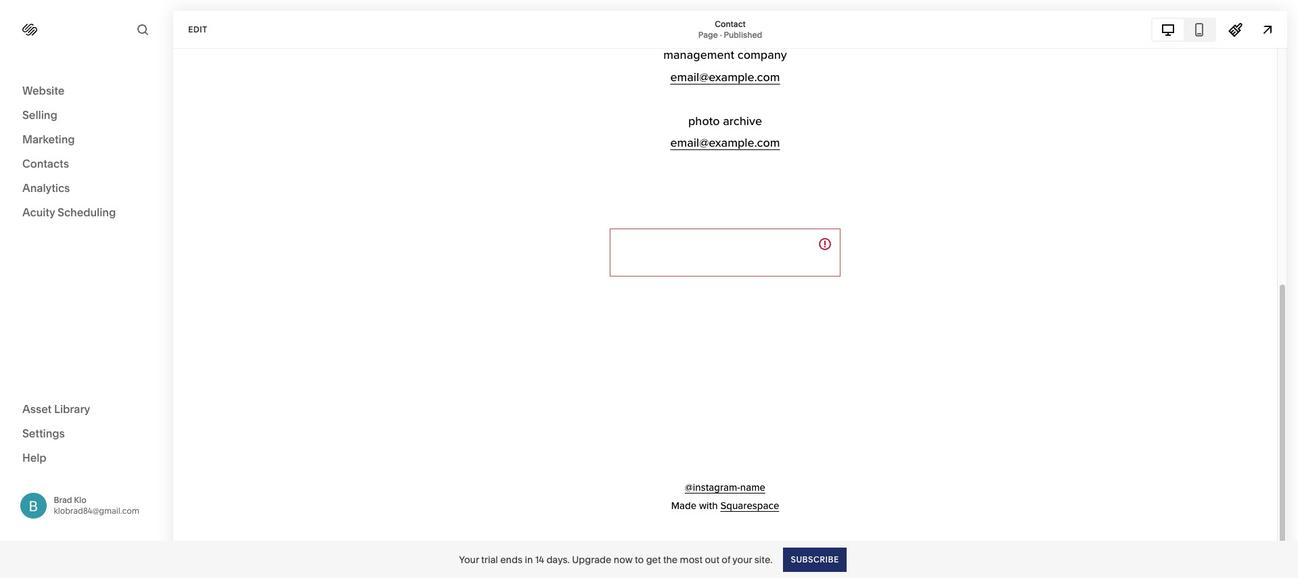 Task type: vqa. For each thing, say whether or not it's contained in the screenshot.
days. on the bottom left
yes



Task type: locate. For each thing, give the bounding box(es) containing it.
edit button
[[179, 17, 216, 42]]

selling
[[22, 108, 57, 122]]

ends
[[500, 554, 523, 566]]

your
[[459, 554, 479, 566]]

selling link
[[22, 108, 150, 124]]

analytics
[[22, 181, 70, 195]]

acuity
[[22, 206, 55, 219]]

contact
[[715, 19, 746, 29]]

library
[[54, 402, 90, 416]]

klo
[[74, 495, 86, 505]]

analytics link
[[22, 181, 150, 197]]

help
[[22, 451, 46, 465]]

asset library link
[[22, 402, 150, 418]]

tab list
[[1153, 19, 1215, 40]]

klobrad84@gmail.com
[[54, 506, 139, 516]]

brad
[[54, 495, 72, 505]]

out
[[705, 554, 720, 566]]

subscribe
[[791, 555, 839, 565]]

your trial ends in 14 days. upgrade now to get the most out of your site.
[[459, 554, 773, 566]]

in
[[525, 554, 533, 566]]

marketing link
[[22, 132, 150, 148]]

·
[[720, 29, 722, 40]]



Task type: describe. For each thing, give the bounding box(es) containing it.
asset library
[[22, 402, 90, 416]]

upgrade
[[572, 554, 612, 566]]

edit
[[188, 24, 207, 34]]

get
[[646, 554, 661, 566]]

to
[[635, 554, 644, 566]]

contacts
[[22, 157, 69, 171]]

settings link
[[22, 426, 150, 442]]

settings
[[22, 427, 65, 440]]

14
[[535, 554, 544, 566]]

website
[[22, 84, 65, 97]]

site.
[[755, 554, 773, 566]]

days.
[[547, 554, 570, 566]]

help link
[[22, 450, 46, 465]]

brad klo klobrad84@gmail.com
[[54, 495, 139, 516]]

the
[[663, 554, 678, 566]]

contacts link
[[22, 156, 150, 173]]

contact page · published
[[698, 19, 762, 40]]

scheduling
[[58, 206, 116, 219]]

asset
[[22, 402, 52, 416]]

page
[[698, 29, 718, 40]]

of
[[722, 554, 731, 566]]

most
[[680, 554, 703, 566]]

website link
[[22, 83, 150, 100]]

now
[[614, 554, 633, 566]]

published
[[724, 29, 762, 40]]

marketing
[[22, 133, 75, 146]]

your
[[733, 554, 752, 566]]

trial
[[481, 554, 498, 566]]

subscribe button
[[783, 548, 847, 572]]

acuity scheduling
[[22, 206, 116, 219]]

acuity scheduling link
[[22, 205, 150, 221]]



